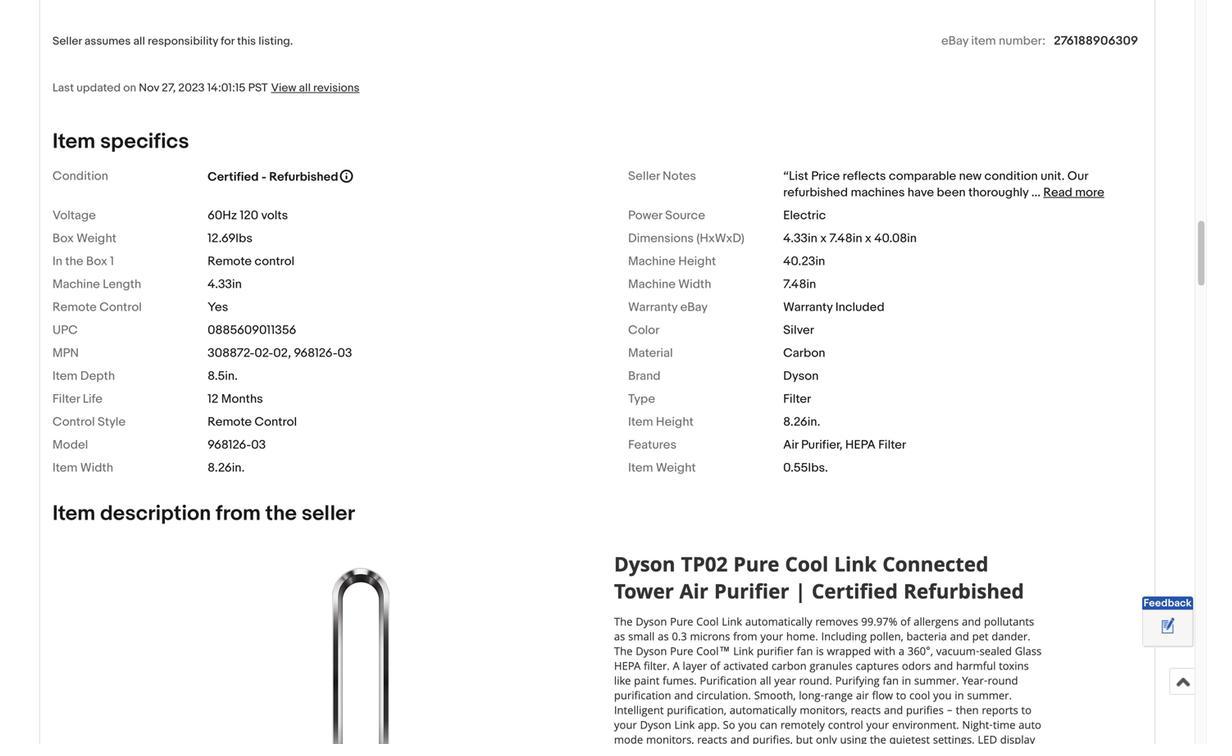 Task type: locate. For each thing, give the bounding box(es) containing it.
4.33in x 7.48in x 40.08in
[[783, 231, 917, 246]]

1 vertical spatial 4.33in
[[208, 277, 242, 292]]

1 horizontal spatial width
[[679, 277, 712, 292]]

0 horizontal spatial remote control
[[52, 300, 142, 315]]

control
[[99, 300, 142, 315], [52, 415, 95, 430], [255, 415, 297, 430]]

box weight
[[52, 231, 116, 246]]

1 horizontal spatial weight
[[656, 461, 696, 476]]

0 horizontal spatial 8.26in.
[[208, 461, 245, 476]]

0 vertical spatial seller
[[52, 34, 82, 48]]

1 vertical spatial all
[[299, 81, 311, 95]]

8.26in. for item height
[[783, 415, 821, 430]]

8.26in.
[[783, 415, 821, 430], [208, 461, 245, 476]]

7.48in left 40.08in
[[830, 231, 863, 246]]

purifier,
[[801, 438, 843, 453]]

"list
[[783, 169, 809, 184]]

height for item height
[[656, 415, 694, 430]]

x left 40.08in
[[865, 231, 872, 246]]

the right from
[[265, 502, 297, 527]]

control
[[255, 254, 295, 269]]

2 warranty from the left
[[783, 300, 833, 315]]

1 warranty from the left
[[628, 300, 678, 315]]

box left 1
[[86, 254, 107, 269]]

968126- right 02,
[[294, 346, 338, 361]]

0 horizontal spatial 4.33in
[[208, 277, 242, 292]]

machine up warranty ebay
[[628, 277, 676, 292]]

for
[[221, 34, 235, 48]]

12 months
[[208, 392, 263, 407]]

remote down 12.69lbs
[[208, 254, 252, 269]]

12.69lbs
[[208, 231, 253, 246]]

read more
[[1044, 185, 1105, 200]]

1 vertical spatial width
[[80, 461, 113, 476]]

item for item depth
[[52, 369, 78, 384]]

last updated on nov 27, 2023 14:01:15 pst view all revisions
[[52, 81, 360, 95]]

1 vertical spatial weight
[[656, 461, 696, 476]]

60hz
[[208, 208, 237, 223]]

x down electric
[[820, 231, 827, 246]]

ebay left item
[[942, 33, 969, 48]]

0 vertical spatial weight
[[76, 231, 116, 246]]

type
[[628, 392, 655, 407]]

1 horizontal spatial all
[[299, 81, 311, 95]]

hepa
[[846, 438, 876, 453]]

view
[[271, 81, 296, 95]]

1 vertical spatial remote control
[[208, 415, 297, 430]]

1 vertical spatial height
[[656, 415, 694, 430]]

box up in
[[52, 231, 74, 246]]

0 horizontal spatial width
[[80, 461, 113, 476]]

0 vertical spatial ebay
[[942, 33, 969, 48]]

months
[[221, 392, 263, 407]]

"list price reflects comparable new condition unit. our refurbished machines have been thoroughly ...
[[783, 169, 1088, 200]]

condition
[[985, 169, 1038, 184]]

0 horizontal spatial filter
[[52, 392, 80, 407]]

control down length
[[99, 300, 142, 315]]

life
[[83, 392, 103, 407]]

width for machine width
[[679, 277, 712, 292]]

item
[[52, 129, 95, 155], [52, 369, 78, 384], [628, 415, 653, 430], [52, 461, 78, 476], [628, 461, 653, 476], [52, 502, 95, 527]]

1 vertical spatial box
[[86, 254, 107, 269]]

item for item description from the seller
[[52, 502, 95, 527]]

item down model
[[52, 461, 78, 476]]

remote control down months
[[208, 415, 297, 430]]

item for item height
[[628, 415, 653, 430]]

968126- down 12 months at bottom
[[208, 438, 251, 453]]

(hxwxd)
[[697, 231, 745, 246]]

control up model
[[52, 415, 95, 430]]

03 down months
[[251, 438, 266, 453]]

the right in
[[65, 254, 83, 269]]

item height
[[628, 415, 694, 430]]

27,
[[162, 81, 176, 95]]

remote up upc
[[52, 300, 97, 315]]

seller for seller notes
[[628, 169, 660, 184]]

certified - refurbished
[[208, 170, 338, 184]]

0 vertical spatial 8.26in.
[[783, 415, 821, 430]]

1 horizontal spatial 968126-
[[294, 346, 338, 361]]

machine down dimensions
[[628, 254, 676, 269]]

included
[[836, 300, 885, 315]]

1 horizontal spatial x
[[865, 231, 872, 246]]

box
[[52, 231, 74, 246], [86, 254, 107, 269]]

0 horizontal spatial seller
[[52, 34, 82, 48]]

width down machine height
[[679, 277, 712, 292]]

warranty up 'color'
[[628, 300, 678, 315]]

reflects
[[843, 169, 886, 184]]

machine for machine length
[[52, 277, 100, 292]]

4.33in up 40.23in
[[783, 231, 818, 246]]

all right assumes
[[133, 34, 145, 48]]

item depth
[[52, 369, 115, 384]]

1 horizontal spatial filter
[[783, 392, 811, 407]]

seller assumes all responsibility for this listing.
[[52, 34, 293, 48]]

120
[[240, 208, 258, 223]]

seller
[[52, 34, 82, 48], [628, 169, 660, 184]]

1 horizontal spatial the
[[265, 502, 297, 527]]

ebay item number: 276188906309
[[942, 33, 1139, 48]]

2 vertical spatial remote
[[208, 415, 252, 430]]

1 horizontal spatial 8.26in.
[[783, 415, 821, 430]]

7.48in down 40.23in
[[783, 277, 816, 292]]

condition
[[52, 169, 108, 184]]

machine down in the box 1
[[52, 277, 100, 292]]

1 horizontal spatial seller
[[628, 169, 660, 184]]

1 vertical spatial 968126-
[[208, 438, 251, 453]]

weight down 'features'
[[656, 461, 696, 476]]

1 vertical spatial ebay
[[680, 300, 708, 315]]

2 horizontal spatial control
[[255, 415, 297, 430]]

remote
[[208, 254, 252, 269], [52, 300, 97, 315], [208, 415, 252, 430]]

02-
[[255, 346, 273, 361]]

item
[[972, 33, 996, 48]]

carbon
[[783, 346, 826, 361]]

machine height
[[628, 254, 716, 269]]

4.33in up the yes
[[208, 277, 242, 292]]

remote for in the box 1
[[208, 254, 252, 269]]

notes
[[663, 169, 696, 184]]

remote down 12 months at bottom
[[208, 415, 252, 430]]

last
[[52, 81, 74, 95]]

machine width
[[628, 277, 712, 292]]

ebay
[[942, 33, 969, 48], [680, 300, 708, 315]]

have
[[908, 185, 934, 200]]

1 x from the left
[[820, 231, 827, 246]]

8.26in. up air
[[783, 415, 821, 430]]

1 horizontal spatial 4.33in
[[783, 231, 818, 246]]

volts
[[261, 208, 288, 223]]

price
[[811, 169, 840, 184]]

air
[[783, 438, 799, 453]]

item down type
[[628, 415, 653, 430]]

item up condition
[[52, 129, 95, 155]]

updated
[[77, 81, 121, 95]]

width down model
[[80, 461, 113, 476]]

0 vertical spatial box
[[52, 231, 74, 246]]

height up 'features'
[[656, 415, 694, 430]]

0 vertical spatial height
[[679, 254, 716, 269]]

power source
[[628, 208, 705, 223]]

all
[[133, 34, 145, 48], [299, 81, 311, 95]]

0 horizontal spatial 7.48in
[[783, 277, 816, 292]]

1 vertical spatial the
[[265, 502, 297, 527]]

height for machine height
[[679, 254, 716, 269]]

warranty up silver
[[783, 300, 833, 315]]

number:
[[999, 33, 1046, 48]]

4.33in for 4.33in
[[208, 277, 242, 292]]

read more button
[[1044, 185, 1105, 200]]

1 horizontal spatial warranty
[[783, 300, 833, 315]]

filter right hepa on the right bottom of the page
[[879, 438, 906, 453]]

0 horizontal spatial weight
[[76, 231, 116, 246]]

0 vertical spatial width
[[679, 277, 712, 292]]

0 vertical spatial the
[[65, 254, 83, 269]]

0 vertical spatial 4.33in
[[783, 231, 818, 246]]

machine for machine height
[[628, 254, 676, 269]]

308872-02-02, 968126-03
[[208, 346, 352, 361]]

height
[[679, 254, 716, 269], [656, 415, 694, 430]]

03 right 02,
[[338, 346, 352, 361]]

8.26in. down 968126-03 on the bottom
[[208, 461, 245, 476]]

weight
[[76, 231, 116, 246], [656, 461, 696, 476]]

seller left notes
[[628, 169, 660, 184]]

assumes
[[84, 34, 131, 48]]

item down mpn
[[52, 369, 78, 384]]

warranty ebay
[[628, 300, 708, 315]]

width
[[679, 277, 712, 292], [80, 461, 113, 476]]

all right view
[[299, 81, 311, 95]]

dimensions
[[628, 231, 694, 246]]

remote for control style
[[208, 415, 252, 430]]

0 horizontal spatial warranty
[[628, 300, 678, 315]]

0 vertical spatial remote
[[208, 254, 252, 269]]

0 vertical spatial 7.48in
[[830, 231, 863, 246]]

0 vertical spatial 03
[[338, 346, 352, 361]]

item for item specifics
[[52, 129, 95, 155]]

1 horizontal spatial 03
[[338, 346, 352, 361]]

2 x from the left
[[865, 231, 872, 246]]

12
[[208, 392, 218, 407]]

0885609011356
[[208, 323, 296, 338]]

filter
[[52, 392, 80, 407], [783, 392, 811, 407], [879, 438, 906, 453]]

1
[[110, 254, 114, 269]]

1 vertical spatial 8.26in.
[[208, 461, 245, 476]]

the
[[65, 254, 83, 269], [265, 502, 297, 527]]

0 horizontal spatial ebay
[[680, 300, 708, 315]]

1 horizontal spatial box
[[86, 254, 107, 269]]

0 horizontal spatial box
[[52, 231, 74, 246]]

height down dimensions (hxwxd) on the right top
[[679, 254, 716, 269]]

item down item width
[[52, 502, 95, 527]]

filter left life on the left bottom
[[52, 392, 80, 407]]

-
[[262, 170, 266, 184]]

remote control
[[208, 254, 295, 269]]

0 horizontal spatial all
[[133, 34, 145, 48]]

filter for filter life
[[52, 392, 80, 407]]

1 horizontal spatial 7.48in
[[830, 231, 863, 246]]

seller
[[302, 502, 355, 527]]

filter down dyson
[[783, 392, 811, 407]]

remote control down 'machine length'
[[52, 300, 142, 315]]

0 horizontal spatial 03
[[251, 438, 266, 453]]

nov
[[139, 81, 159, 95]]

ebay down 'machine width'
[[680, 300, 708, 315]]

been
[[937, 185, 966, 200]]

item down 'features'
[[628, 461, 653, 476]]

1 vertical spatial seller
[[628, 169, 660, 184]]

control down months
[[255, 415, 297, 430]]

7.48in
[[830, 231, 863, 246], [783, 277, 816, 292]]

02,
[[273, 346, 291, 361]]

weight up in the box 1
[[76, 231, 116, 246]]

seller left assumes
[[52, 34, 82, 48]]

0 horizontal spatial x
[[820, 231, 827, 246]]



Task type: vqa. For each thing, say whether or not it's contained in the screenshot.
Cuisinart corresponding to Cuisinart TOB-40NFR Classic 1800 Watt Toaster Oven Broiler - Refurbished
no



Task type: describe. For each thing, give the bounding box(es) containing it.
item width
[[52, 461, 113, 476]]

read
[[1044, 185, 1073, 200]]

unit.
[[1041, 169, 1065, 184]]

dimensions (hxwxd)
[[628, 231, 745, 246]]

0 vertical spatial remote control
[[52, 300, 142, 315]]

revisions
[[313, 81, 360, 95]]

color
[[628, 323, 660, 338]]

40.23in
[[783, 254, 825, 269]]

1 horizontal spatial ebay
[[942, 33, 969, 48]]

0 horizontal spatial 968126-
[[208, 438, 251, 453]]

item for item weight
[[628, 461, 653, 476]]

filter for filter
[[783, 392, 811, 407]]

weight for item weight
[[656, 461, 696, 476]]

0.55lbs.
[[783, 461, 828, 476]]

1 horizontal spatial control
[[99, 300, 142, 315]]

8.26in. for item width
[[208, 461, 245, 476]]

1 horizontal spatial remote control
[[208, 415, 297, 430]]

8.5in.
[[208, 369, 238, 384]]

feedback
[[1144, 598, 1192, 610]]

width for item width
[[80, 461, 113, 476]]

style
[[98, 415, 126, 430]]

968126-03
[[208, 438, 266, 453]]

in the box 1
[[52, 254, 114, 269]]

dyson
[[783, 369, 819, 384]]

source
[[665, 208, 705, 223]]

comparable
[[889, 169, 957, 184]]

0 vertical spatial all
[[133, 34, 145, 48]]

refurbished
[[269, 170, 338, 184]]

2 horizontal spatial filter
[[879, 438, 906, 453]]

1 vertical spatial 03
[[251, 438, 266, 453]]

seller notes
[[628, 169, 696, 184]]

item weight
[[628, 461, 696, 476]]

pst
[[248, 81, 268, 95]]

refurbished
[[783, 185, 848, 200]]

control style
[[52, 415, 126, 430]]

air purifier, hepa filter
[[783, 438, 906, 453]]

0 horizontal spatial control
[[52, 415, 95, 430]]

model
[[52, 438, 88, 453]]

machine length
[[52, 277, 141, 292]]

item description from the seller
[[52, 502, 355, 527]]

filter life
[[52, 392, 103, 407]]

2023
[[178, 81, 205, 95]]

thoroughly
[[969, 185, 1029, 200]]

on
[[123, 81, 136, 95]]

specifics
[[100, 129, 189, 155]]

this
[[237, 34, 256, 48]]

machine for machine width
[[628, 277, 676, 292]]

features
[[628, 438, 677, 453]]

material
[[628, 346, 673, 361]]

silver
[[783, 323, 814, 338]]

length
[[103, 277, 141, 292]]

4.33in for 4.33in x 7.48in x 40.08in
[[783, 231, 818, 246]]

0 vertical spatial 968126-
[[294, 346, 338, 361]]

more
[[1075, 185, 1105, 200]]

voltage
[[52, 208, 96, 223]]

listing.
[[259, 34, 293, 48]]

warranty for warranty included
[[783, 300, 833, 315]]

seller for seller assumes all responsibility for this listing.
[[52, 34, 82, 48]]

60hz 120 volts
[[208, 208, 288, 223]]

40.08in
[[875, 231, 917, 246]]

308872-
[[208, 346, 255, 361]]

item specifics
[[52, 129, 189, 155]]

276188906309
[[1054, 33, 1139, 48]]

power
[[628, 208, 663, 223]]

view all revisions link
[[268, 80, 360, 95]]

yes
[[208, 300, 228, 315]]

14:01:15
[[207, 81, 246, 95]]

warranty included
[[783, 300, 885, 315]]

upc
[[52, 323, 78, 338]]

electric
[[783, 208, 826, 223]]

warranty for warranty ebay
[[628, 300, 678, 315]]

...
[[1032, 185, 1041, 200]]

0 horizontal spatial the
[[65, 254, 83, 269]]

from
[[216, 502, 261, 527]]

responsibility
[[148, 34, 218, 48]]

1 vertical spatial remote
[[52, 300, 97, 315]]

our
[[1068, 169, 1088, 184]]

weight for box weight
[[76, 231, 116, 246]]

depth
[[80, 369, 115, 384]]

machines
[[851, 185, 905, 200]]

item for item width
[[52, 461, 78, 476]]

1 vertical spatial 7.48in
[[783, 277, 816, 292]]

mpn
[[52, 346, 79, 361]]

brand
[[628, 369, 661, 384]]



